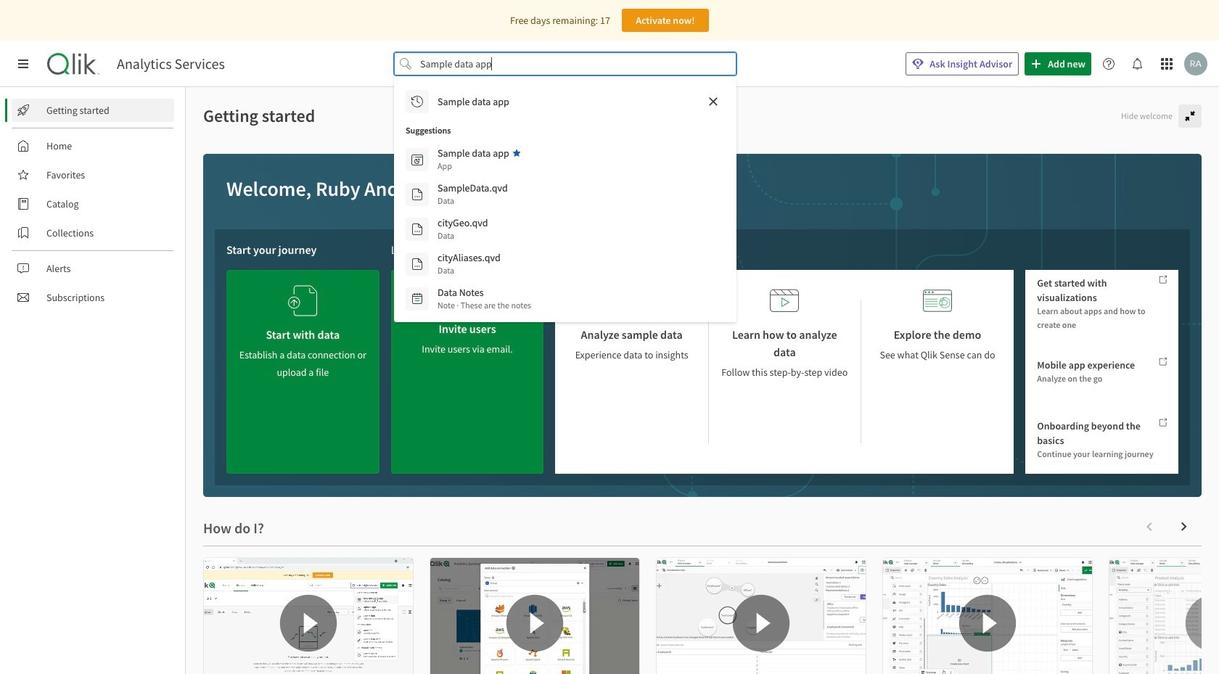 Task type: locate. For each thing, give the bounding box(es) containing it.
invite users image
[[453, 276, 482, 314]]

start with data image
[[288, 282, 317, 320]]

how do i define data associations? image
[[657, 558, 866, 674]]

list box
[[400, 84, 731, 317]]

analyze sample data image
[[618, 282, 647, 320]]

analytics services element
[[117, 55, 225, 73]]

Search for content text field
[[417, 52, 714, 76]]

sample data app element
[[438, 147, 509, 160]]

cityaliases.qvd element
[[438, 251, 501, 264]]

explore the demo image
[[923, 282, 952, 320]]

ruby anderson image
[[1185, 52, 1208, 76]]

these are the notes element
[[438, 299, 532, 312]]

main content
[[186, 87, 1220, 674]]



Task type: vqa. For each thing, say whether or not it's contained in the screenshot.
app
no



Task type: describe. For each thing, give the bounding box(es) containing it.
hide welcome image
[[1185, 110, 1196, 122]]

how do i create a visualization? image
[[884, 558, 1093, 674]]

close sidebar menu image
[[17, 58, 29, 70]]

citygeo.qvd element
[[438, 216, 488, 229]]

sampledata.qvd element
[[438, 181, 508, 195]]

data notes element
[[438, 286, 484, 299]]

learn how to analyze data image
[[771, 282, 800, 320]]

how do i create an app? image
[[204, 558, 413, 674]]

how do i load data into an app? image
[[431, 558, 640, 674]]

navigation pane element
[[0, 93, 185, 315]]



